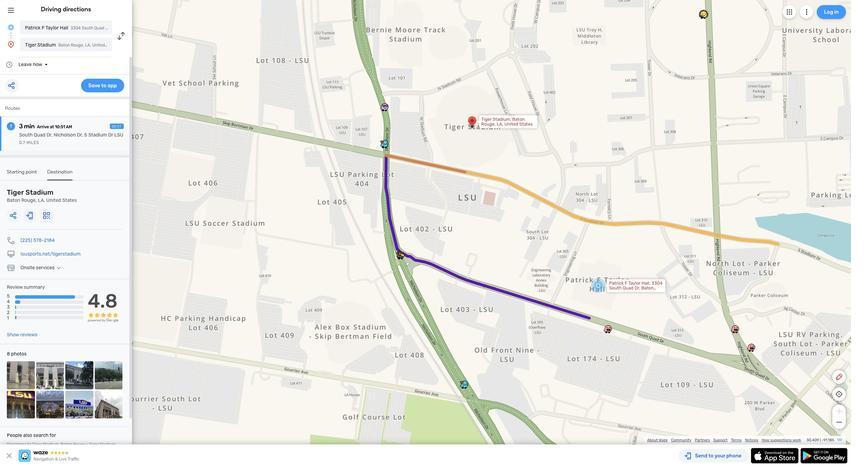 Task type: describe. For each thing, give the bounding box(es) containing it.
photos
[[11, 351, 27, 357]]

91.185
[[824, 438, 834, 442]]

review summary
[[7, 284, 45, 290]]

best
[[112, 125, 122, 129]]

0 horizontal spatial states
[[62, 197, 77, 203]]

onsite services
[[21, 265, 55, 271]]

0.7
[[19, 140, 25, 145]]

onsite services button
[[21, 265, 63, 271]]

baton inside the tiger stadium, baton rouge, la, united states
[[512, 117, 525, 122]]

partners
[[695, 438, 710, 442]]

tiger stadium, baton rouge, la, united states
[[481, 117, 533, 127]]

navigation
[[34, 457, 54, 462]]

notices link
[[745, 438, 758, 442]]

patrick f taylor hall
[[25, 25, 68, 31]]

summary
[[24, 284, 45, 290]]

link image
[[837, 437, 843, 442]]

driving directions
[[41, 5, 91, 13]]

10:51
[[55, 125, 65, 129]]

1 dr, from the left
[[47, 132, 53, 138]]

leave
[[18, 62, 32, 67]]

store image
[[7, 264, 15, 272]]

zoom out image
[[835, 418, 844, 426]]

notices
[[745, 438, 758, 442]]

lsu
[[114, 132, 123, 138]]

services
[[36, 265, 55, 271]]

5 4 3 2 1
[[7, 293, 10, 321]]

driving
[[41, 5, 61, 13]]

dr
[[108, 132, 113, 138]]

show
[[7, 332, 19, 338]]

lsusports.net/tigerstadium
[[21, 251, 81, 257]]

point
[[26, 169, 37, 175]]

work
[[793, 438, 801, 442]]

patrick
[[25, 25, 41, 31]]

also
[[23, 432, 32, 438]]

3 min arrive at 10:51 am
[[19, 122, 72, 130]]

starting
[[7, 169, 24, 175]]

1 horizontal spatial la,
[[85, 43, 91, 48]]

computer image
[[7, 250, 15, 258]]

stadium inside south quad dr, nicholson dr, s stadium dr lsu 0.7 miles
[[88, 132, 107, 138]]

0 horizontal spatial la,
[[38, 197, 45, 203]]

starting point button
[[7, 169, 37, 180]]

2 vertical spatial stadium
[[25, 188, 54, 196]]

0 vertical spatial tiger stadium baton rouge, la, united states
[[25, 42, 118, 48]]

terms link
[[731, 438, 742, 442]]

people
[[7, 432, 22, 438]]

8 photos
[[7, 351, 27, 357]]

directions
[[7, 442, 26, 447]]

call image
[[7, 236, 15, 245]]

4
[[7, 299, 10, 305]]

image 7 of tiger stadium, baton rouge image
[[65, 391, 93, 418]]

driving
[[33, 448, 46, 453]]

support link
[[714, 438, 728, 442]]

(225)
[[21, 237, 32, 243]]

pencil image
[[835, 373, 843, 381]]

2184
[[44, 237, 55, 243]]

hall
[[60, 25, 68, 31]]

f
[[42, 25, 44, 31]]

show reviews
[[7, 332, 37, 338]]

current location image
[[7, 23, 15, 31]]

directions inside tiger stadium, baton rouge driving directions
[[47, 448, 66, 453]]

destination button
[[47, 169, 73, 180]]

community link
[[671, 438, 692, 442]]

stadium, for united
[[493, 117, 511, 122]]

2
[[7, 310, 10, 316]]

quad
[[34, 132, 45, 138]]

routes
[[5, 105, 20, 111]]

support
[[714, 438, 728, 442]]

live
[[59, 457, 67, 462]]

terms
[[731, 438, 742, 442]]

rouge inside tiger stadium, baton rouge driving directions
[[19, 448, 32, 453]]

rouge, inside the tiger stadium, baton rouge, la, united states
[[481, 121, 496, 127]]

0 vertical spatial united
[[92, 43, 105, 48]]

5
[[7, 293, 10, 299]]

partners link
[[695, 438, 710, 442]]

traffic
[[68, 457, 79, 462]]

taylor
[[45, 25, 59, 31]]

s
[[84, 132, 87, 138]]

community
[[671, 438, 692, 442]]



Task type: locate. For each thing, give the bounding box(es) containing it.
1 vertical spatial united
[[505, 121, 518, 127]]

tiger stadium baton rouge, la, united states down patrick f taylor hall button
[[25, 42, 118, 48]]

now
[[33, 62, 42, 67]]

rouge up traffic
[[73, 442, 85, 447]]

search
[[33, 432, 48, 438]]

2 dr, from the left
[[77, 132, 83, 138]]

united inside the tiger stadium, baton rouge, la, united states
[[505, 121, 518, 127]]

lsusports.net/tigerstadium link
[[21, 251, 81, 257]]

min
[[24, 122, 35, 130]]

about
[[647, 438, 658, 442]]

0 vertical spatial rouge,
[[71, 43, 84, 48]]

location image
[[7, 40, 15, 49]]

to
[[27, 442, 31, 447]]

leave now
[[18, 62, 42, 67]]

patrick f taylor hall button
[[20, 21, 112, 34]]

suggestions
[[771, 438, 792, 442]]

directions
[[63, 5, 91, 13], [47, 448, 66, 453]]

1 down '4'
[[7, 315, 9, 321]]

0 horizontal spatial dr,
[[47, 132, 53, 138]]

1 vertical spatial directions
[[47, 448, 66, 453]]

2 horizontal spatial stadium,
[[493, 117, 511, 122]]

-
[[822, 438, 824, 442]]

states inside the tiger stadium, baton rouge, la, united states
[[519, 121, 533, 127]]

image 4 of tiger stadium, baton rouge image
[[95, 361, 122, 389]]

directions to tiger stadium, baton rouge link
[[7, 442, 85, 447]]

tiger stadium, baton rouge driving directions link
[[7, 442, 117, 453]]

0 vertical spatial stadium
[[37, 42, 56, 48]]

2 horizontal spatial states
[[519, 121, 533, 127]]

image 2 of tiger stadium, baton rouge image
[[36, 361, 64, 389]]

0 horizontal spatial stadium,
[[43, 442, 60, 447]]

1 vertical spatial stadium
[[88, 132, 107, 138]]

directions up navigation & live traffic
[[47, 448, 66, 453]]

stadium, for directions
[[100, 442, 117, 447]]

arrive
[[37, 125, 49, 129]]

1 horizontal spatial stadium,
[[100, 442, 117, 447]]

stadium, inside the tiger stadium, baton rouge, la, united states
[[493, 117, 511, 122]]

about waze link
[[647, 438, 668, 442]]

nicholson
[[54, 132, 76, 138]]

stadium,
[[493, 117, 511, 122], [43, 442, 60, 447], [100, 442, 117, 447]]

1 vertical spatial 3
[[7, 304, 10, 310]]

la, inside the tiger stadium, baton rouge, la, united states
[[497, 121, 503, 127]]

2 vertical spatial la,
[[38, 197, 45, 203]]

tiger inside the tiger stadium, baton rouge, la, united states
[[481, 117, 492, 122]]

1 horizontal spatial rouge,
[[71, 43, 84, 48]]

0 horizontal spatial rouge,
[[21, 197, 37, 203]]

4.8
[[88, 290, 118, 312]]

stadium down patrick f taylor hall at the top left
[[37, 42, 56, 48]]

miles
[[26, 140, 39, 145]]

1 vertical spatial 1
[[7, 315, 9, 321]]

at
[[50, 125, 54, 129]]

for
[[50, 432, 56, 438]]

1 horizontal spatial dr,
[[77, 132, 83, 138]]

3 inside 5 4 3 2 1
[[7, 304, 10, 310]]

directions up patrick f taylor hall button
[[63, 5, 91, 13]]

1 vertical spatial states
[[519, 121, 533, 127]]

how suggestions work link
[[762, 438, 801, 442]]

united
[[92, 43, 105, 48], [505, 121, 518, 127], [46, 197, 61, 203]]

1 horizontal spatial 1
[[10, 123, 12, 129]]

directions to tiger stadium, baton rouge
[[7, 442, 85, 447]]

2 vertical spatial united
[[46, 197, 61, 203]]

1 inside 5 4 3 2 1
[[7, 315, 9, 321]]

stadium down 'point'
[[25, 188, 54, 196]]

&
[[55, 457, 58, 462]]

about waze community partners support terms notices how suggestions work
[[647, 438, 801, 442]]

tiger stadium baton rouge, la, united states
[[25, 42, 118, 48], [7, 188, 77, 203]]

1 horizontal spatial united
[[92, 43, 105, 48]]

south
[[19, 132, 33, 138]]

1 vertical spatial rouge
[[19, 448, 32, 453]]

tiger stadium, baton rouge driving directions
[[7, 442, 117, 453]]

2 horizontal spatial united
[[505, 121, 518, 127]]

578-
[[33, 237, 44, 243]]

dr, down at on the top
[[47, 132, 53, 138]]

0 vertical spatial la,
[[85, 43, 91, 48]]

0 vertical spatial directions
[[63, 5, 91, 13]]

rouge,
[[71, 43, 84, 48], [481, 121, 496, 127], [21, 197, 37, 203]]

stadium
[[37, 42, 56, 48], [88, 132, 107, 138], [25, 188, 54, 196]]

states
[[106, 43, 118, 48], [519, 121, 533, 127], [62, 197, 77, 203]]

0 vertical spatial 1
[[10, 123, 12, 129]]

1 vertical spatial rouge,
[[481, 121, 496, 127]]

navigation & live traffic
[[34, 457, 79, 462]]

2 horizontal spatial rouge,
[[481, 121, 496, 127]]

how
[[762, 438, 770, 442]]

(225) 578-2184 link
[[21, 237, 55, 243]]

0 vertical spatial states
[[106, 43, 118, 48]]

chevron down image
[[55, 265, 63, 271]]

8
[[7, 351, 10, 357]]

|
[[820, 438, 821, 442]]

image 5 of tiger stadium, baton rouge image
[[7, 391, 35, 418]]

30.409
[[807, 438, 819, 442]]

baton
[[58, 43, 70, 48], [512, 117, 525, 122], [7, 197, 20, 203], [61, 442, 72, 447], [7, 448, 18, 453]]

reviews
[[20, 332, 37, 338]]

am
[[66, 125, 72, 129]]

1
[[10, 123, 12, 129], [7, 315, 9, 321]]

south quad dr, nicholson dr, s stadium dr lsu 0.7 miles
[[19, 132, 123, 145]]

30.409 | -91.185
[[807, 438, 834, 442]]

clock image
[[5, 61, 13, 69]]

x image
[[5, 452, 13, 460]]

3
[[19, 122, 23, 130], [7, 304, 10, 310]]

3 down 5
[[7, 304, 10, 310]]

la,
[[85, 43, 91, 48], [497, 121, 503, 127], [38, 197, 45, 203]]

1 vertical spatial tiger stadium baton rouge, la, united states
[[7, 188, 77, 203]]

waze
[[659, 438, 668, 442]]

image 8 of tiger stadium, baton rouge image
[[95, 391, 122, 418]]

3 left min
[[19, 122, 23, 130]]

tiger inside tiger stadium, baton rouge driving directions
[[89, 442, 99, 447]]

zoom in image
[[835, 407, 844, 415]]

1 horizontal spatial states
[[106, 43, 118, 48]]

1 horizontal spatial rouge
[[73, 442, 85, 447]]

review
[[7, 284, 23, 290]]

0 horizontal spatial rouge
[[19, 448, 32, 453]]

stadium, inside tiger stadium, baton rouge driving directions
[[100, 442, 117, 447]]

(225) 578-2184
[[21, 237, 55, 243]]

rouge down "to"
[[19, 448, 32, 453]]

destination
[[47, 169, 73, 175]]

onsite
[[21, 265, 35, 271]]

1 horizontal spatial 3
[[19, 122, 23, 130]]

1 vertical spatial la,
[[497, 121, 503, 127]]

image 6 of tiger stadium, baton rouge image
[[36, 391, 64, 418]]

rouge
[[73, 442, 85, 447], [19, 448, 32, 453]]

image 3 of tiger stadium, baton rouge image
[[65, 361, 93, 389]]

image 1 of tiger stadium, baton rouge image
[[7, 361, 35, 389]]

0 vertical spatial rouge
[[73, 442, 85, 447]]

0 horizontal spatial united
[[46, 197, 61, 203]]

1 down routes on the top left of the page
[[10, 123, 12, 129]]

0 horizontal spatial 1
[[7, 315, 9, 321]]

tiger stadium baton rouge, la, united states down 'point'
[[7, 188, 77, 203]]

dr, left s
[[77, 132, 83, 138]]

people also search for
[[7, 432, 56, 438]]

baton inside tiger stadium, baton rouge driving directions
[[7, 448, 18, 453]]

2 horizontal spatial la,
[[497, 121, 503, 127]]

stadium right s
[[88, 132, 107, 138]]

starting point
[[7, 169, 37, 175]]

0 vertical spatial 3
[[19, 122, 23, 130]]

0 horizontal spatial 3
[[7, 304, 10, 310]]

2 vertical spatial states
[[62, 197, 77, 203]]

2 vertical spatial rouge,
[[21, 197, 37, 203]]



Task type: vqa. For each thing, say whether or not it's contained in the screenshot.
'clock' image
yes



